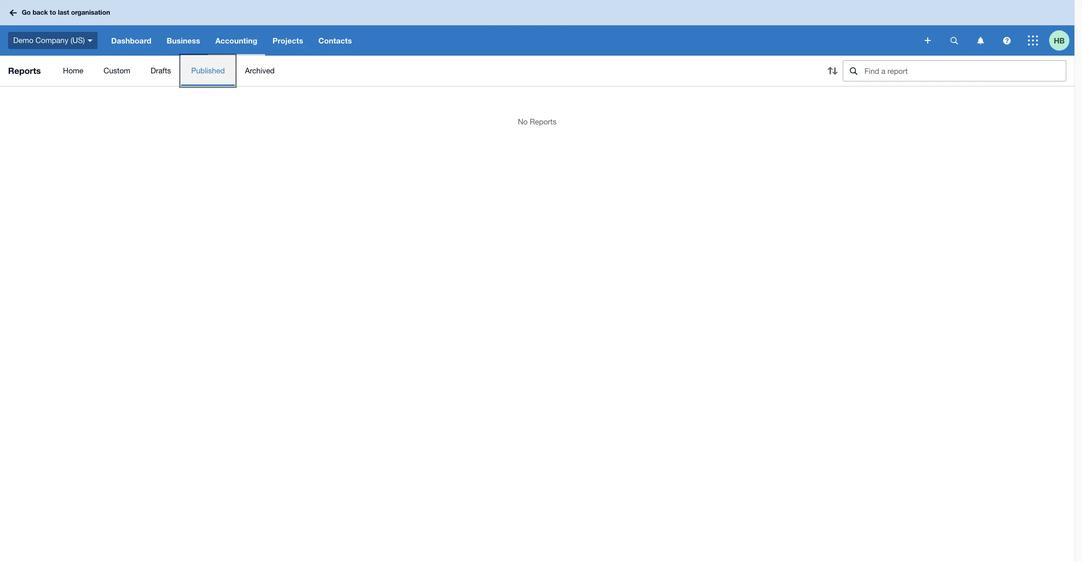 Task type: locate. For each thing, give the bounding box(es) containing it.
hb
[[1054, 36, 1065, 45]]

svg image left hb
[[1028, 35, 1038, 46]]

contacts
[[319, 36, 352, 45]]

projects button
[[265, 25, 311, 56]]

home
[[63, 66, 83, 75]]

svg image right (us)
[[87, 39, 92, 42]]

company
[[36, 36, 68, 44]]

1 vertical spatial reports
[[530, 117, 557, 126]]

home link
[[53, 56, 94, 86]]

reports right no at the top
[[530, 117, 557, 126]]

1 horizontal spatial svg image
[[925, 37, 931, 44]]

published link
[[181, 56, 235, 86]]

sort reports image
[[823, 61, 843, 81]]

go back to last organisation
[[22, 8, 110, 16]]

svg image
[[1028, 35, 1038, 46], [925, 37, 931, 44], [87, 39, 92, 42]]

projects
[[273, 36, 303, 45]]

svg image up find a report "text box"
[[925, 37, 931, 44]]

go
[[22, 8, 31, 16]]

reports
[[8, 65, 41, 76], [530, 117, 557, 126]]

None field
[[843, 60, 1067, 81]]

drafts link
[[140, 56, 181, 86]]

no
[[518, 117, 528, 126]]

navigation inside banner
[[104, 25, 918, 56]]

0 horizontal spatial reports
[[8, 65, 41, 76]]

archived
[[245, 66, 275, 75]]

reports down demo
[[8, 65, 41, 76]]

navigation containing dashboard
[[104, 25, 918, 56]]

(us)
[[71, 36, 85, 44]]

1 horizontal spatial reports
[[530, 117, 557, 126]]

drafts
[[151, 66, 171, 75]]

svg image inside go back to last organisation link
[[10, 9, 17, 16]]

navigation
[[104, 25, 918, 56]]

accounting
[[215, 36, 257, 45]]

dashboard
[[111, 36, 152, 45]]

published menu item
[[181, 56, 235, 86]]

banner
[[0, 0, 1075, 56]]

0 horizontal spatial svg image
[[87, 39, 92, 42]]

svg image
[[10, 9, 17, 16], [951, 37, 958, 44], [977, 37, 984, 44], [1003, 37, 1011, 44]]

menu
[[53, 56, 815, 86]]

contacts button
[[311, 25, 360, 56]]



Task type: describe. For each thing, give the bounding box(es) containing it.
demo
[[13, 36, 33, 44]]

custom link
[[94, 56, 140, 86]]

2 horizontal spatial svg image
[[1028, 35, 1038, 46]]

no reports
[[518, 117, 557, 126]]

go back to last organisation link
[[6, 4, 116, 22]]

organisation
[[71, 8, 110, 16]]

menu containing home
[[53, 56, 815, 86]]

hb button
[[1049, 25, 1075, 56]]

archived link
[[235, 56, 285, 86]]

banner containing hb
[[0, 0, 1075, 56]]

demo company (us)
[[13, 36, 85, 44]]

demo company (us) button
[[0, 25, 104, 56]]

svg image inside demo company (us) popup button
[[87, 39, 92, 42]]

dashboard link
[[104, 25, 159, 56]]

back
[[33, 8, 48, 16]]

business
[[167, 36, 200, 45]]

published
[[191, 66, 225, 75]]

to
[[50, 8, 56, 16]]

business button
[[159, 25, 208, 56]]

accounting button
[[208, 25, 265, 56]]

last
[[58, 8, 69, 16]]

custom
[[104, 66, 130, 75]]

0 vertical spatial reports
[[8, 65, 41, 76]]

Find a report text field
[[864, 61, 1066, 81]]



Task type: vqa. For each thing, say whether or not it's contained in the screenshot.
Dashboard
yes



